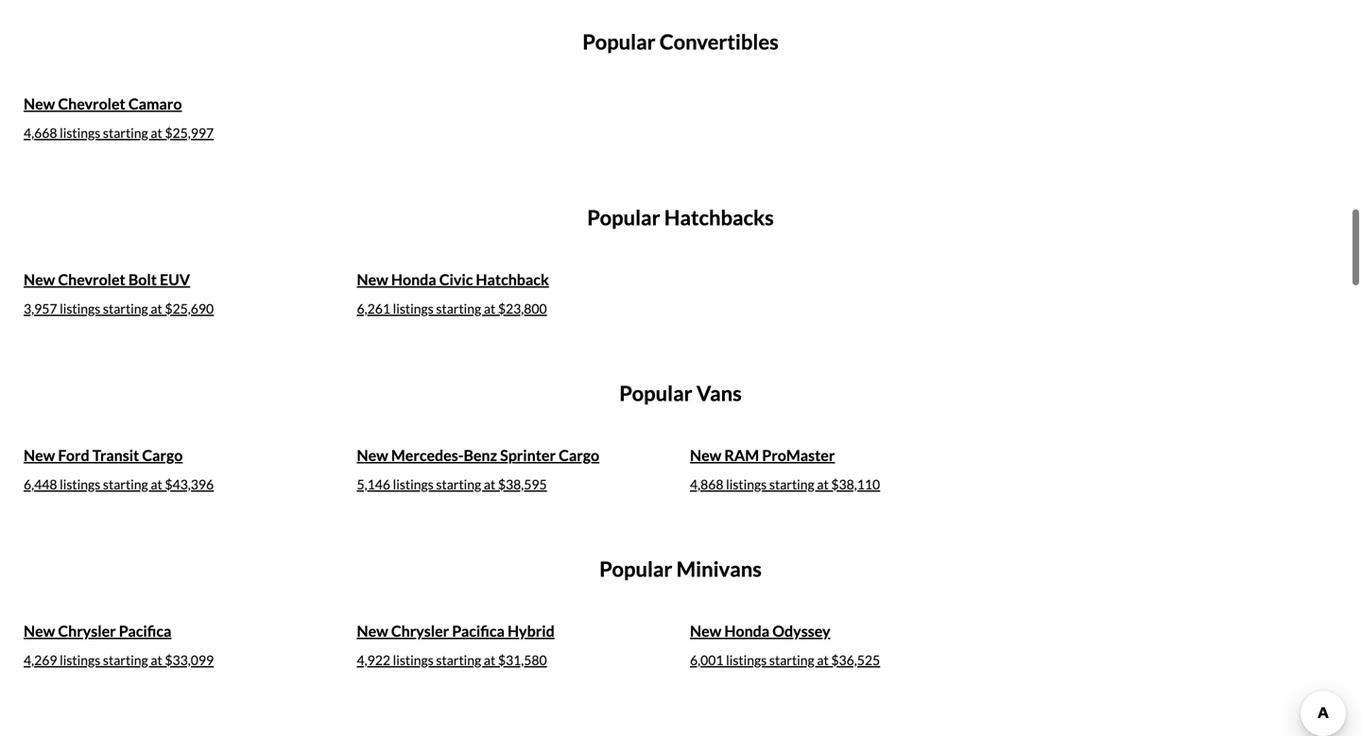 Task type: vqa. For each thing, say whether or not it's contained in the screenshot.
starting associated with New Chevrolet Camaro
yes



Task type: locate. For each thing, give the bounding box(es) containing it.
new for new ford transit cargo
[[24, 446, 55, 465]]

honda up 6,001 listings starting at $36,525
[[725, 622, 770, 641]]

new mercedes-benz sprinter cargo
[[357, 446, 600, 465]]

cargo
[[142, 446, 183, 465], [559, 446, 600, 465]]

4,668 listings starting at $25,997
[[24, 125, 214, 141]]

new for new chrysler pacifica hybrid
[[357, 622, 389, 641]]

pacifica up 4,922 listings starting at $31,580 in the bottom of the page
[[452, 622, 505, 641]]

0 vertical spatial honda
[[391, 271, 437, 289]]

cargo right the sprinter
[[559, 446, 600, 465]]

starting for new chevrolet camaro
[[103, 125, 148, 141]]

listings down new chevrolet bolt euv
[[60, 301, 100, 317]]

at down camaro
[[151, 125, 162, 141]]

starting for new ford transit cargo
[[103, 477, 148, 493]]

new up 5,146 on the bottom left
[[357, 446, 389, 465]]

2 chrysler from the left
[[391, 622, 449, 641]]

0 horizontal spatial honda
[[391, 271, 437, 289]]

6,448 listings starting at $43,396
[[24, 477, 214, 493]]

euv
[[160, 271, 190, 289]]

new up 6,001
[[690, 622, 722, 641]]

listings right 6,261
[[393, 301, 434, 317]]

1 chevrolet from the top
[[58, 95, 126, 113]]

at down 'bolt'
[[151, 301, 162, 317]]

listings down ford
[[60, 477, 100, 493]]

1 horizontal spatial cargo
[[559, 446, 600, 465]]

chevrolet up the "4,668 listings starting at $25,997"
[[58, 95, 126, 113]]

listings down mercedes-
[[393, 477, 434, 493]]

chrysler up 4,922 listings starting at $31,580 in the bottom of the page
[[391, 622, 449, 641]]

$36,525
[[832, 653, 881, 669]]

new up 6,448
[[24, 446, 55, 465]]

starting for new chevrolet bolt euv
[[103, 301, 148, 317]]

0 horizontal spatial cargo
[[142, 446, 183, 465]]

cargo up "$43,396" on the bottom left of page
[[142, 446, 183, 465]]

listings for new honda civic hatchback
[[393, 301, 434, 317]]

new up 4,922
[[357, 622, 389, 641]]

new ram promaster
[[690, 446, 835, 465]]

honda for civic
[[391, 271, 437, 289]]

starting down new chrysler pacifica hybrid
[[436, 653, 482, 669]]

pacifica for new chrysler pacifica
[[119, 622, 172, 641]]

starting down civic at the top left
[[436, 301, 482, 317]]

1 horizontal spatial chrysler
[[391, 622, 449, 641]]

new for new honda civic hatchback
[[357, 271, 389, 289]]

listings for new ford transit cargo
[[60, 477, 100, 493]]

popular for popular convertibles
[[583, 29, 656, 54]]

listings down new chrysler pacifica
[[60, 653, 100, 669]]

new for new chevrolet bolt euv
[[24, 271, 55, 289]]

1 pacifica from the left
[[119, 622, 172, 641]]

starting
[[103, 125, 148, 141], [103, 301, 148, 317], [436, 301, 482, 317], [103, 477, 148, 493], [436, 477, 482, 493], [770, 477, 815, 493], [103, 653, 148, 669], [436, 653, 482, 669], [770, 653, 815, 669]]

honda
[[391, 271, 437, 289], [725, 622, 770, 641]]

starting down 'bolt'
[[103, 301, 148, 317]]

benz
[[464, 446, 497, 465]]

vans
[[697, 381, 742, 406]]

at left $36,525
[[817, 653, 829, 669]]

pacifica
[[119, 622, 172, 641], [452, 622, 505, 641]]

at for new ford transit cargo
[[151, 477, 162, 493]]

starting down new chrysler pacifica
[[103, 653, 148, 669]]

chrysler for new chrysler pacifica hybrid
[[391, 622, 449, 641]]

listings
[[60, 125, 100, 141], [60, 301, 100, 317], [393, 301, 434, 317], [60, 477, 100, 493], [393, 477, 434, 493], [726, 477, 767, 493], [60, 653, 100, 669], [393, 653, 434, 669], [726, 653, 767, 669]]

popular hatchbacks
[[588, 205, 774, 230]]

1 vertical spatial honda
[[725, 622, 770, 641]]

listings down new honda odyssey
[[726, 653, 767, 669]]

2 chevrolet from the top
[[58, 271, 126, 289]]

chevrolet up 3,957 listings starting at $25,690
[[58, 271, 126, 289]]

at left $23,800
[[484, 301, 496, 317]]

at left "$43,396" on the bottom left of page
[[151, 477, 162, 493]]

chrysler
[[58, 622, 116, 641], [391, 622, 449, 641]]

0 vertical spatial chevrolet
[[58, 95, 126, 113]]

popular vans
[[620, 381, 742, 406]]

0 horizontal spatial chrysler
[[58, 622, 116, 641]]

$25,690
[[165, 301, 214, 317]]

at left $33,099
[[151, 653, 162, 669]]

1 vertical spatial chevrolet
[[58, 271, 126, 289]]

1 horizontal spatial pacifica
[[452, 622, 505, 641]]

1 horizontal spatial honda
[[725, 622, 770, 641]]

pacifica for new chrysler pacifica hybrid
[[452, 622, 505, 641]]

at left $38,110
[[817, 477, 829, 493]]

5,146
[[357, 477, 391, 493]]

ram
[[725, 446, 760, 465]]

at down benz at left bottom
[[484, 477, 496, 493]]

popular
[[583, 29, 656, 54], [588, 205, 661, 230], [620, 381, 693, 406], [600, 557, 673, 582]]

2 pacifica from the left
[[452, 622, 505, 641]]

new chrysler pacifica
[[24, 622, 172, 641]]

listings right 4,922
[[393, 653, 434, 669]]

at for new ram promaster
[[817, 477, 829, 493]]

6,261 listings starting at $23,800
[[357, 301, 547, 317]]

at
[[151, 125, 162, 141], [151, 301, 162, 317], [484, 301, 496, 317], [151, 477, 162, 493], [484, 477, 496, 493], [817, 477, 829, 493], [151, 653, 162, 669], [484, 653, 496, 669], [817, 653, 829, 669]]

starting down promaster
[[770, 477, 815, 493]]

$33,099
[[165, 653, 214, 669]]

pacifica up 4,269 listings starting at $33,099
[[119, 622, 172, 641]]

4,868 listings starting at $38,110
[[690, 477, 881, 493]]

listings down ram
[[726, 477, 767, 493]]

new up 3,957
[[24, 271, 55, 289]]

new
[[24, 95, 55, 113], [24, 271, 55, 289], [357, 271, 389, 289], [24, 446, 55, 465], [357, 446, 389, 465], [690, 446, 722, 465], [24, 622, 55, 641], [357, 622, 389, 641], [690, 622, 722, 641]]

starting down transit
[[103, 477, 148, 493]]

hatchback
[[476, 271, 549, 289]]

new for new mercedes-benz sprinter cargo
[[357, 446, 389, 465]]

$23,800
[[498, 301, 547, 317]]

0 horizontal spatial pacifica
[[119, 622, 172, 641]]

odyssey
[[773, 622, 831, 641]]

4,868
[[690, 477, 724, 493]]

4,668
[[24, 125, 57, 141]]

chrysler up 4,269 listings starting at $33,099
[[58, 622, 116, 641]]

new honda odyssey
[[690, 622, 831, 641]]

honda left civic at the top left
[[391, 271, 437, 289]]

new up 4,668
[[24, 95, 55, 113]]

civic
[[440, 271, 473, 289]]

3,957 listings starting at $25,690
[[24, 301, 214, 317]]

promaster
[[762, 446, 835, 465]]

new up '4,868'
[[690, 446, 722, 465]]

starting down odyssey
[[770, 653, 815, 669]]

new up 4,269
[[24, 622, 55, 641]]

chevrolet
[[58, 95, 126, 113], [58, 271, 126, 289]]

listings down new chevrolet camaro
[[60, 125, 100, 141]]

camaro
[[128, 95, 182, 113]]

new up 6,261
[[357, 271, 389, 289]]

starting down new chevrolet camaro
[[103, 125, 148, 141]]

1 chrysler from the left
[[58, 622, 116, 641]]

starting down new mercedes-benz sprinter cargo
[[436, 477, 482, 493]]

starting for new chrysler pacifica hybrid
[[436, 653, 482, 669]]

at left $31,580
[[484, 653, 496, 669]]

at for new mercedes-benz sprinter cargo
[[484, 477, 496, 493]]

new for new ram promaster
[[690, 446, 722, 465]]



Task type: describe. For each thing, give the bounding box(es) containing it.
new for new chevrolet camaro
[[24, 95, 55, 113]]

popular minivans
[[600, 557, 762, 582]]

popular for popular vans
[[620, 381, 693, 406]]

at for new honda odyssey
[[817, 653, 829, 669]]

chevrolet for bolt
[[58, 271, 126, 289]]

at for new chevrolet camaro
[[151, 125, 162, 141]]

3,957
[[24, 301, 57, 317]]

sprinter
[[500, 446, 556, 465]]

new for new honda odyssey
[[690, 622, 722, 641]]

popular for popular hatchbacks
[[588, 205, 661, 230]]

2 cargo from the left
[[559, 446, 600, 465]]

new ford transit cargo
[[24, 446, 183, 465]]

new for new chrysler pacifica
[[24, 622, 55, 641]]

listings for new chrysler pacifica hybrid
[[393, 653, 434, 669]]

new honda civic hatchback
[[357, 271, 549, 289]]

1 cargo from the left
[[142, 446, 183, 465]]

6,261
[[357, 301, 391, 317]]

listings for new ram promaster
[[726, 477, 767, 493]]

chrysler for new chrysler pacifica
[[58, 622, 116, 641]]

listings for new chrysler pacifica
[[60, 653, 100, 669]]

honda for odyssey
[[725, 622, 770, 641]]

6,448
[[24, 477, 57, 493]]

transit
[[92, 446, 139, 465]]

chevrolet for camaro
[[58, 95, 126, 113]]

hatchbacks
[[665, 205, 774, 230]]

$25,997
[[165, 125, 214, 141]]

$43,396
[[165, 477, 214, 493]]

hybrid
[[508, 622, 555, 641]]

new chevrolet camaro
[[24, 95, 182, 113]]

at for new chevrolet bolt euv
[[151, 301, 162, 317]]

bolt
[[128, 271, 157, 289]]

at for new honda civic hatchback
[[484, 301, 496, 317]]

6,001 listings starting at $36,525
[[690, 653, 881, 669]]

5,146 listings starting at $38,595
[[357, 477, 547, 493]]

new chevrolet bolt euv
[[24, 271, 190, 289]]

listings for new chevrolet bolt euv
[[60, 301, 100, 317]]

$38,110
[[832, 477, 881, 493]]

listings for new honda odyssey
[[726, 653, 767, 669]]

at for new chrysler pacifica
[[151, 653, 162, 669]]

ford
[[58, 446, 89, 465]]

minivans
[[677, 557, 762, 582]]

4,922 listings starting at $31,580
[[357, 653, 547, 669]]

listings for new mercedes-benz sprinter cargo
[[393, 477, 434, 493]]

new chrysler pacifica hybrid
[[357, 622, 555, 641]]

mercedes-
[[391, 446, 464, 465]]

4,269
[[24, 653, 57, 669]]

listings for new chevrolet camaro
[[60, 125, 100, 141]]

$38,595
[[498, 477, 547, 493]]

convertibles
[[660, 29, 779, 54]]

popular convertibles
[[583, 29, 779, 54]]

at for new chrysler pacifica hybrid
[[484, 653, 496, 669]]

starting for new honda civic hatchback
[[436, 301, 482, 317]]

$31,580
[[498, 653, 547, 669]]

starting for new mercedes-benz sprinter cargo
[[436, 477, 482, 493]]

6,001
[[690, 653, 724, 669]]

starting for new honda odyssey
[[770, 653, 815, 669]]

4,269 listings starting at $33,099
[[24, 653, 214, 669]]

4,922
[[357, 653, 391, 669]]

popular for popular minivans
[[600, 557, 673, 582]]

starting for new chrysler pacifica
[[103, 653, 148, 669]]

starting for new ram promaster
[[770, 477, 815, 493]]



